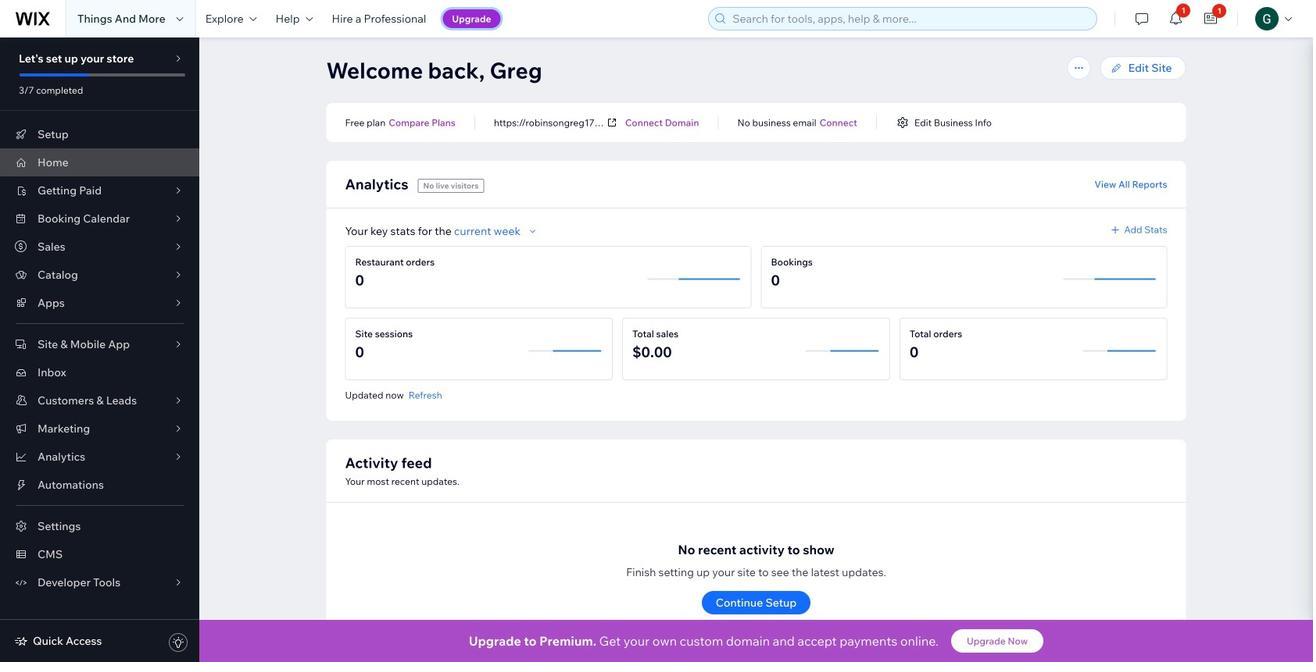 Task type: vqa. For each thing, say whether or not it's contained in the screenshot.
the bottom Home
no



Task type: locate. For each thing, give the bounding box(es) containing it.
Search for tools, apps, help & more... field
[[728, 8, 1092, 30]]

sidebar element
[[0, 38, 199, 663]]



